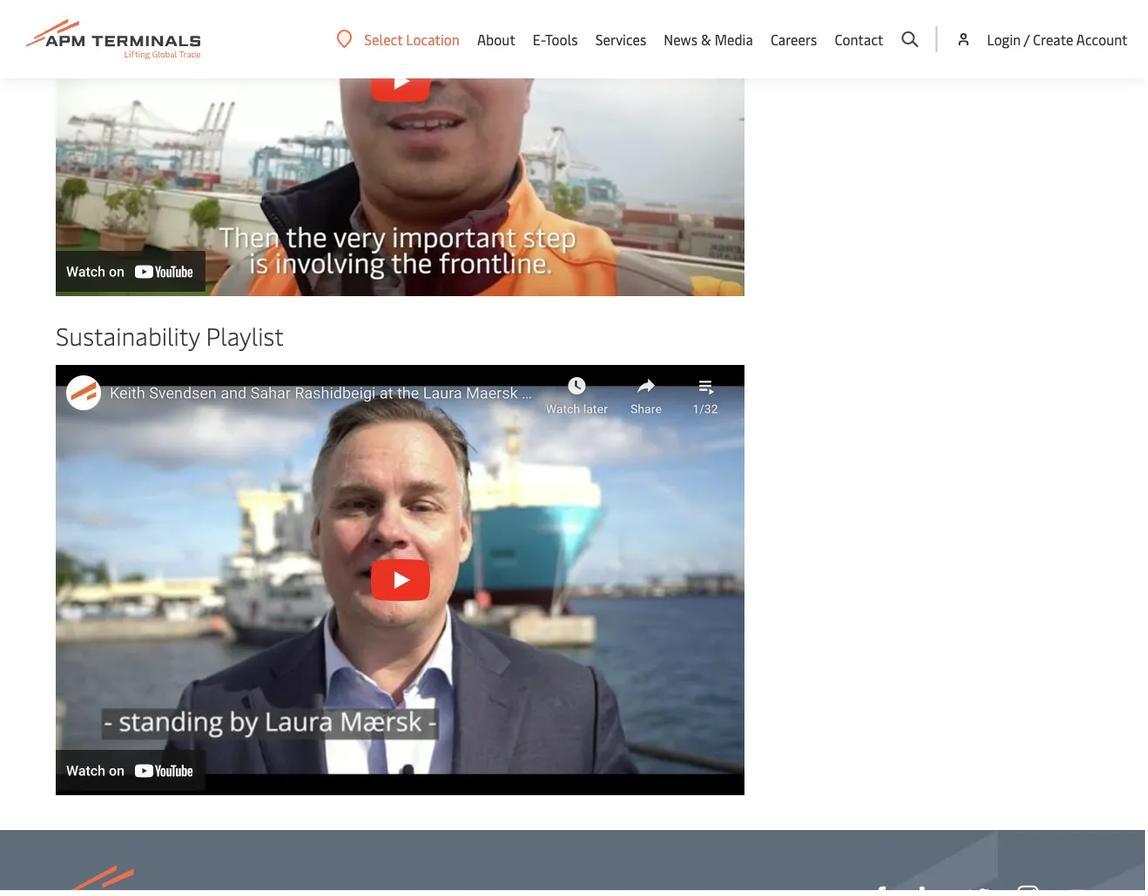 Task type: locate. For each thing, give the bounding box(es) containing it.
careers button
[[771, 0, 818, 78]]

news & media
[[664, 30, 754, 49]]

sustainability
[[56, 319, 200, 352]]

news
[[664, 30, 698, 49]]

sustainability playlist
[[56, 319, 284, 352]]

linkedin__x28_alt_x29__3_ link
[[920, 884, 941, 891]]

about button
[[478, 0, 516, 78]]

shape link
[[871, 884, 892, 891]]

login / create account
[[988, 30, 1128, 48]]

services
[[596, 30, 647, 49]]

contact
[[835, 30, 884, 49]]

login
[[988, 30, 1022, 48]]

twitter image
[[969, 887, 990, 891]]

linkedin image
[[920, 887, 941, 891]]

e-tools
[[533, 30, 578, 49]]

select
[[364, 30, 403, 48]]

contact button
[[835, 0, 884, 78]]

tools
[[546, 30, 578, 49]]

account
[[1077, 30, 1128, 48]]



Task type: vqa. For each thing, say whether or not it's contained in the screenshot.
topmost of
no



Task type: describe. For each thing, give the bounding box(es) containing it.
news & media button
[[664, 0, 754, 78]]

careers
[[771, 30, 818, 49]]

instagram image
[[1018, 886, 1040, 891]]

playlist
[[206, 319, 284, 352]]

login / create account link
[[955, 0, 1128, 78]]

select location
[[364, 30, 460, 48]]

media
[[715, 30, 754, 49]]

&
[[701, 30, 712, 49]]

fill 44 link
[[969, 884, 990, 891]]

instagram link
[[1018, 884, 1040, 891]]

location
[[406, 30, 460, 48]]

select location button
[[337, 29, 460, 49]]

create
[[1034, 30, 1074, 48]]

services button
[[596, 0, 647, 78]]

e-tools button
[[533, 0, 578, 78]]

/
[[1025, 30, 1030, 48]]

facebook image
[[871, 887, 892, 891]]

apmt footer logo image
[[56, 865, 312, 891]]

e-
[[533, 30, 546, 49]]

about
[[478, 30, 516, 49]]



